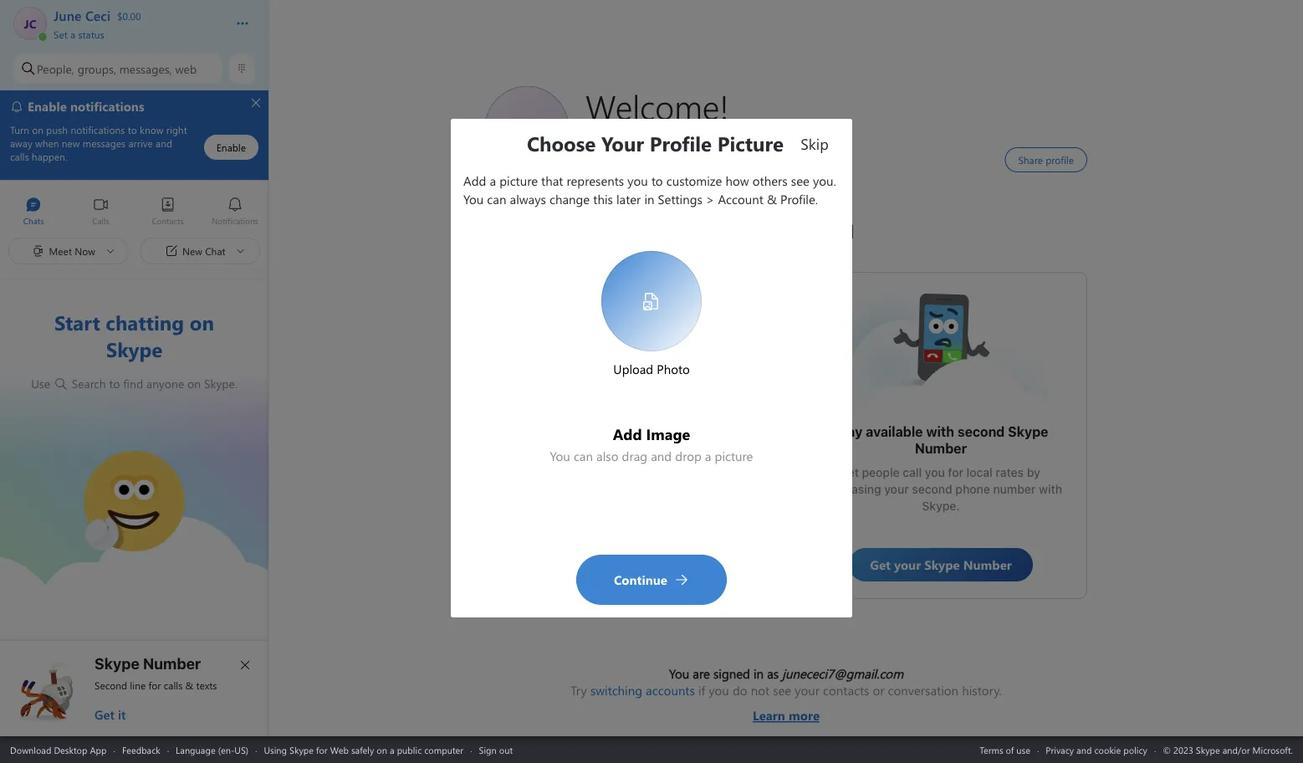 Task type: vqa. For each thing, say whether or not it's contained in the screenshot.
'made'
no



Task type: describe. For each thing, give the bounding box(es) containing it.
see
[[773, 682, 792, 699]]

number inside stay available with second skype number
[[915, 441, 968, 457]]

number
[[994, 482, 1036, 496]]

download
[[10, 744, 51, 756]]

1 horizontal spatial a
[[390, 744, 395, 756]]

download desktop app link
[[10, 744, 107, 756]]

use
[[31, 376, 54, 391]]

you are signed in as
[[669, 665, 783, 682]]

language (en-us)
[[176, 744, 249, 756]]

sign
[[479, 744, 497, 756]]

whosthis
[[891, 290, 943, 308]]

use
[[1017, 744, 1031, 756]]

hi
[[84, 451, 95, 469]]

0 vertical spatial skype.
[[204, 376, 237, 391]]

set a status
[[54, 27, 104, 41]]

skype inside 'skype number' element
[[95, 654, 140, 672]]

language (en-us) link
[[176, 744, 249, 756]]

your inside try switching accounts if you do not see your contacts or conversation history. learn more
[[795, 682, 820, 699]]

invite
[[577, 457, 607, 471]]

in
[[754, 665, 764, 682]]

rates
[[996, 466, 1024, 480]]

cookie
[[1095, 744, 1122, 756]]

the
[[556, 457, 574, 471]]

line
[[130, 679, 146, 692]]

anyone inside share the invite with anyone even if they aren't on skype. no sign ups or downloads required.
[[636, 457, 676, 471]]

skype. inside let people call you for local rates by purchasing your second phone number with skype.
[[923, 499, 960, 513]]

safely
[[351, 744, 374, 756]]

even
[[679, 457, 706, 471]]

accounts
[[646, 682, 695, 699]]

share the invite with anyone even if they aren't on skype. no sign ups or downloads required.
[[514, 457, 753, 505]]

1 horizontal spatial on
[[377, 744, 388, 756]]

people, groups, messages, web button
[[13, 54, 222, 84]]

skype inside stay available with second skype number
[[1009, 424, 1049, 440]]

public
[[397, 744, 422, 756]]

sign
[[626, 474, 649, 488]]

get it
[[95, 706, 126, 723]]

calls
[[164, 679, 183, 692]]

required.
[[607, 491, 657, 505]]

more
[[789, 707, 820, 724]]

to
[[109, 376, 120, 391]]

you
[[669, 665, 690, 682]]

second inside let people call you for local rates by purchasing your second phone number with skype.
[[913, 482, 953, 496]]

skype number element
[[14, 654, 255, 723]]

easy meetings with anyone
[[544, 432, 720, 448]]

policy
[[1124, 744, 1148, 756]]

anyone for with
[[673, 432, 720, 448]]

out
[[499, 744, 513, 756]]

download desktop app
[[10, 744, 107, 756]]

second line for calls & texts
[[95, 679, 217, 692]]

web
[[175, 61, 197, 76]]

of
[[1006, 744, 1015, 756]]

using skype for web safely on a public computer link
[[264, 744, 464, 756]]

signed
[[714, 665, 751, 682]]

skype number
[[95, 654, 201, 672]]

language
[[176, 744, 216, 756]]

set a status button
[[54, 23, 219, 41]]

not
[[751, 682, 770, 699]]

get
[[95, 706, 115, 723]]

with inside stay available with second skype number
[[927, 424, 955, 440]]

if inside share the invite with anyone even if they aren't on skype. no sign ups or downloads required.
[[709, 457, 716, 471]]

and
[[1077, 744, 1093, 756]]

you inside let people call you for local rates by purchasing your second phone number with skype.
[[925, 466, 946, 480]]

using
[[264, 744, 287, 756]]

let people call you for local rates by purchasing your second phone number with skype.
[[820, 466, 1066, 513]]

feedback link
[[122, 744, 160, 756]]

groups,
[[78, 61, 116, 76]]

messages,
[[119, 61, 172, 76]]

sign out link
[[479, 744, 513, 756]]

you inside try switching accounts if you do not see your contacts or conversation history. learn more
[[709, 682, 730, 699]]

purchasing
[[820, 482, 882, 496]]

privacy and cookie policy
[[1046, 744, 1148, 756]]

meetings
[[578, 432, 638, 448]]

set
[[54, 27, 68, 41]]

terms of use
[[980, 744, 1031, 756]]

using skype for web safely on a public computer
[[264, 744, 464, 756]]

conversation
[[888, 682, 959, 699]]

let
[[842, 466, 859, 480]]

terms
[[980, 744, 1004, 756]]

local
[[967, 466, 993, 480]]



Task type: locate. For each thing, give the bounding box(es) containing it.
it
[[118, 706, 126, 723]]

2 horizontal spatial skype.
[[923, 499, 960, 513]]

if up downloads
[[709, 457, 716, 471]]

find
[[123, 376, 143, 391]]

1 horizontal spatial second
[[958, 424, 1005, 440]]

downloads
[[690, 474, 750, 488]]

switching accounts link
[[591, 682, 695, 699]]

ups
[[652, 474, 672, 488]]

second down call
[[913, 482, 953, 496]]

search to find anyone on skype.
[[69, 376, 237, 391]]

computer
[[425, 744, 464, 756]]

learn more link
[[571, 699, 1002, 724]]

0 vertical spatial on
[[188, 376, 201, 391]]

privacy and cookie policy link
[[1046, 744, 1148, 756]]

0 vertical spatial anyone
[[146, 376, 184, 391]]

second
[[958, 424, 1005, 440], [913, 482, 953, 496]]

1 horizontal spatial number
[[915, 441, 968, 457]]

with up no
[[610, 457, 633, 471]]

on down the
[[549, 474, 563, 488]]

anyone for find
[[146, 376, 184, 391]]

0 vertical spatial a
[[70, 27, 75, 41]]

people
[[863, 466, 900, 480]]

0 vertical spatial for
[[949, 466, 964, 480]]

with right 'available'
[[927, 424, 955, 440]]

2 horizontal spatial on
[[549, 474, 563, 488]]

web
[[330, 744, 349, 756]]

0 horizontal spatial your
[[795, 682, 820, 699]]

for inside 'skype number' element
[[149, 679, 161, 692]]

if inside try switching accounts if you do not see your contacts or conversation history. learn more
[[699, 682, 706, 699]]

for for using skype for web safely on a public computer
[[316, 744, 328, 756]]

number up calls
[[143, 654, 201, 672]]

for right line
[[149, 679, 161, 692]]

on right find
[[188, 376, 201, 391]]

1 vertical spatial number
[[143, 654, 201, 672]]

0 horizontal spatial on
[[188, 376, 201, 391]]

desktop
[[54, 744, 87, 756]]

a left 'public'
[[390, 744, 395, 756]]

1 horizontal spatial for
[[316, 744, 328, 756]]

0 vertical spatial if
[[709, 457, 716, 471]]

0 vertical spatial second
[[958, 424, 1005, 440]]

your
[[885, 482, 909, 496], [795, 682, 820, 699]]

with inside share the invite with anyone even if they aren't on skype. no sign ups or downloads required.
[[610, 457, 633, 471]]

1 horizontal spatial if
[[709, 457, 716, 471]]

1 horizontal spatial you
[[925, 466, 946, 480]]

anyone
[[146, 376, 184, 391], [673, 432, 720, 448], [636, 457, 676, 471]]

phone
[[956, 482, 991, 496]]

on right safely
[[377, 744, 388, 756]]

0 horizontal spatial second
[[913, 482, 953, 496]]

2 horizontal spatial for
[[949, 466, 964, 480]]

you
[[925, 466, 946, 480], [709, 682, 730, 699]]

second up local
[[958, 424, 1005, 440]]

on inside share the invite with anyone even if they aren't on skype. no sign ups or downloads required.
[[549, 474, 563, 488]]

0 vertical spatial your
[[885, 482, 909, 496]]

for left local
[[949, 466, 964, 480]]

or inside try switching accounts if you do not see your contacts or conversation history. learn more
[[873, 682, 885, 699]]

2 horizontal spatial skype
[[1009, 424, 1049, 440]]

skype.
[[204, 376, 237, 391], [566, 474, 604, 488], [923, 499, 960, 513]]

1 horizontal spatial skype.
[[566, 474, 604, 488]]

1 vertical spatial you
[[709, 682, 730, 699]]

do
[[733, 682, 748, 699]]

1 vertical spatial skype
[[95, 654, 140, 672]]

second inside stay available with second skype number
[[958, 424, 1005, 440]]

0 horizontal spatial or
[[675, 474, 687, 488]]

1 vertical spatial or
[[873, 682, 885, 699]]

1 horizontal spatial your
[[885, 482, 909, 496]]

0 horizontal spatial number
[[143, 654, 201, 672]]

skype up second
[[95, 654, 140, 672]]

try switching accounts if you do not see your contacts or conversation history. learn more
[[571, 682, 1002, 724]]

switching
[[591, 682, 643, 699]]

or right ups
[[675, 474, 687, 488]]

with up ups
[[641, 432, 670, 448]]

as
[[768, 665, 779, 682]]

2 vertical spatial skype.
[[923, 499, 960, 513]]

us)
[[235, 744, 249, 756]]

your right see
[[795, 682, 820, 699]]

1 vertical spatial a
[[390, 744, 395, 756]]

terms of use link
[[980, 744, 1031, 756]]

1 vertical spatial if
[[699, 682, 706, 699]]

0 vertical spatial number
[[915, 441, 968, 457]]

skype right using
[[290, 744, 314, 756]]

anyone up even at the right of the page
[[673, 432, 720, 448]]

for left web
[[316, 744, 328, 756]]

stay available with second skype number
[[834, 424, 1052, 457]]

number
[[915, 441, 968, 457], [143, 654, 201, 672]]

0 horizontal spatial a
[[70, 27, 75, 41]]

app
[[90, 744, 107, 756]]

&
[[185, 679, 194, 692]]

easy
[[544, 432, 575, 448]]

number up call
[[915, 441, 968, 457]]

1 horizontal spatial or
[[873, 682, 885, 699]]

anyone right find
[[146, 376, 184, 391]]

skype. inside share the invite with anyone even if they aren't on skype. no sign ups or downloads required.
[[566, 474, 604, 488]]

learn
[[753, 707, 786, 724]]

stay
[[834, 424, 863, 440]]

1 vertical spatial for
[[149, 679, 161, 692]]

a inside button
[[70, 27, 75, 41]]

you left do
[[709, 682, 730, 699]]

1 horizontal spatial skype
[[290, 744, 314, 756]]

0 vertical spatial or
[[675, 474, 687, 488]]

1 vertical spatial anyone
[[673, 432, 720, 448]]

contacts
[[824, 682, 870, 699]]

by
[[1028, 466, 1041, 480]]

call
[[903, 466, 922, 480]]

mansurfer
[[582, 298, 642, 316]]

people, groups, messages, web
[[37, 61, 197, 76]]

or inside share the invite with anyone even if they aren't on skype. no sign ups or downloads required.
[[675, 474, 687, 488]]

0 vertical spatial you
[[925, 466, 946, 480]]

(en-
[[218, 744, 235, 756]]

or right contacts
[[873, 682, 885, 699]]

0 horizontal spatial skype
[[95, 654, 140, 672]]

if
[[709, 457, 716, 471], [699, 682, 706, 699]]

feedback
[[122, 744, 160, 756]]

anyone up ups
[[636, 457, 676, 471]]

your inside let people call you for local rates by purchasing your second phone number with skype.
[[885, 482, 909, 496]]

or
[[675, 474, 687, 488], [873, 682, 885, 699]]

second
[[95, 679, 127, 692]]

if right the you
[[699, 682, 706, 699]]

status
[[78, 27, 104, 41]]

with inside let people call you for local rates by purchasing your second phone number with skype.
[[1040, 482, 1063, 496]]

your down call
[[885, 482, 909, 496]]

0 horizontal spatial skype.
[[204, 376, 237, 391]]

available
[[866, 424, 924, 440]]

tab list
[[0, 189, 269, 235]]

search
[[72, 376, 106, 391]]

sign out
[[479, 744, 513, 756]]

1 vertical spatial skype.
[[566, 474, 604, 488]]

0 vertical spatial skype
[[1009, 424, 1049, 440]]

people,
[[37, 61, 74, 76]]

0 horizontal spatial you
[[709, 682, 730, 699]]

you right call
[[925, 466, 946, 480]]

they
[[719, 457, 743, 471]]

for for second line for calls & texts
[[149, 679, 161, 692]]

2 vertical spatial skype
[[290, 744, 314, 756]]

for
[[949, 466, 964, 480], [149, 679, 161, 692], [316, 744, 328, 756]]

privacy
[[1046, 744, 1075, 756]]

1 vertical spatial on
[[549, 474, 563, 488]]

skype up 'by'
[[1009, 424, 1049, 440]]

2 vertical spatial on
[[377, 744, 388, 756]]

with down 'by'
[[1040, 482, 1063, 496]]

2 vertical spatial anyone
[[636, 457, 676, 471]]

skype
[[1009, 424, 1049, 440], [95, 654, 140, 672], [290, 744, 314, 756]]

1 vertical spatial your
[[795, 682, 820, 699]]

0 horizontal spatial for
[[149, 679, 161, 692]]

share
[[520, 457, 553, 471]]

no
[[607, 474, 623, 488]]

0 horizontal spatial if
[[699, 682, 706, 699]]

texts
[[196, 679, 217, 692]]

aren't
[[514, 474, 546, 488]]

a right set
[[70, 27, 75, 41]]

2 vertical spatial for
[[316, 744, 328, 756]]

1 vertical spatial second
[[913, 482, 953, 496]]

for inside let people call you for local rates by purchasing your second phone number with skype.
[[949, 466, 964, 480]]

try
[[571, 682, 587, 699]]

history.
[[963, 682, 1002, 699]]

on
[[188, 376, 201, 391], [549, 474, 563, 488], [377, 744, 388, 756]]



